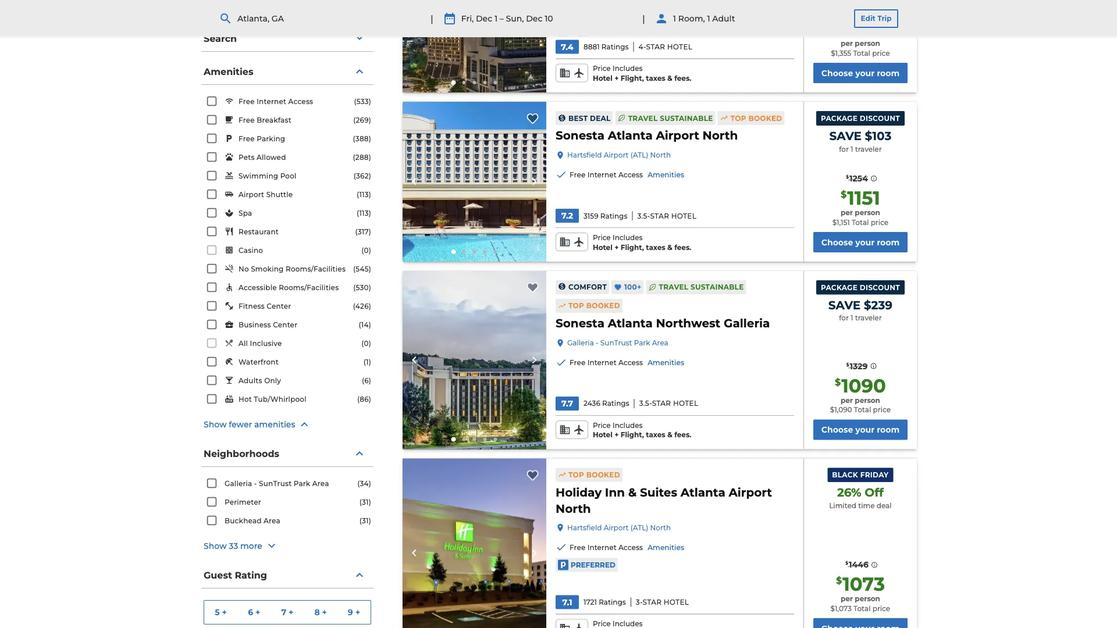 Task type: vqa. For each thing, say whether or not it's contained in the screenshot.


Task type: locate. For each thing, give the bounding box(es) containing it.
1 choose your room button from the top
[[814, 63, 908, 83]]

0 vertical spatial rooms/facilities
[[286, 265, 346, 274]]

star for 1073
[[643, 598, 662, 607]]

person down 1329
[[855, 396, 881, 405]]

1 flight, from the top
[[621, 74, 644, 83]]

neighborhoods
[[204, 448, 279, 459]]

star right 3159 ratings
[[650, 212, 669, 220]]

2 vertical spatial room
[[877, 425, 900, 435]]

(atl)
[[631, 151, 649, 160], [631, 524, 649, 532]]

0 vertical spatial galleria
[[724, 316, 770, 330]]

1 hartsfield from the top
[[567, 151, 602, 160]]

0 vertical spatial 3.5-
[[638, 212, 650, 220]]

0 horizontal spatial galleria - suntrust park area
[[225, 480, 329, 488]]

all
[[239, 340, 248, 348]]

2 flight, from the top
[[621, 243, 644, 252]]

your for 1090
[[856, 425, 875, 435]]

sonesta atlanta airport north element
[[556, 128, 738, 144]]

per up $1,073
[[841, 595, 853, 603]]

includes
[[613, 64, 643, 73], [613, 234, 643, 242], [613, 421, 643, 430], [613, 620, 643, 629]]

deal
[[590, 114, 611, 122]]

0 vertical spatial (atl)
[[631, 151, 649, 160]]

sonesta down best
[[556, 128, 605, 143]]

1 vertical spatial (31)
[[360, 517, 371, 526]]

choose
[[822, 68, 853, 78], [822, 237, 853, 247], [822, 425, 853, 435]]

2 go to image #5 image from the top
[[494, 250, 497, 254]]

all inclusive
[[239, 340, 282, 348]]

room down per person $1,355 total price
[[877, 68, 900, 78]]

0 vertical spatial area
[[652, 339, 669, 347]]

room for 1090
[[877, 425, 900, 435]]

save for 1090
[[829, 298, 861, 312]]

free internet access amenities for 1073
[[570, 544, 685, 552]]

swimming pool
[[239, 172, 297, 181]]

1 price from the top
[[593, 64, 611, 73]]

galleria for amenities
[[567, 339, 594, 347]]

$ for 1254
[[846, 174, 849, 180]]

0 vertical spatial sonesta
[[556, 128, 605, 143]]

3 person from the top
[[855, 396, 881, 405]]

0 vertical spatial (113)
[[357, 191, 371, 199]]

$ for 1151
[[841, 189, 847, 200]]

total inside per person $1,355 total price
[[854, 49, 871, 58]]

2 fees. from the top
[[675, 243, 692, 252]]

1 price includes hotel + flight, taxes & fees. from the top
[[593, 64, 692, 83]]

show fewer amenities
[[204, 420, 295, 430]]

2 show from the top
[[204, 541, 227, 551]]

0 horizontal spatial travel
[[628, 114, 658, 122]]

3 choose your room from the top
[[822, 425, 900, 435]]

hartsfield airport (atl) north down sonesta atlanta airport north element at the top
[[567, 151, 671, 160]]

go to image #2 image
[[462, 81, 466, 85], [462, 250, 466, 254], [462, 438, 466, 441]]

4-
[[639, 43, 646, 51]]

internet up 2436 ratings
[[588, 359, 617, 367]]

amenities for 1151
[[648, 171, 685, 179]]

1 vertical spatial choose your room button
[[814, 232, 908, 252]]

| up 4-
[[643, 13, 645, 24]]

0 vertical spatial galleria - suntrust park area
[[567, 339, 669, 347]]

3 go to image #5 image from the top
[[494, 438, 497, 441]]

person inside $ 1151 per person $1,151 total price
[[855, 208, 881, 217]]

1355
[[844, 18, 884, 40]]

hotel
[[667, 43, 693, 51], [593, 74, 613, 83], [671, 212, 697, 220], [593, 243, 613, 252], [673, 399, 699, 408], [593, 431, 613, 439], [664, 598, 689, 607]]

galleria - suntrust park area down neighborhoods "dropdown button"
[[225, 480, 329, 488]]

2 vertical spatial go to image #3 image
[[473, 438, 476, 441]]

2 vertical spatial taxes
[[646, 431, 666, 439]]

3 taxes from the top
[[646, 431, 666, 439]]

1 vertical spatial choose
[[822, 237, 853, 247]]

choose down $1,355
[[822, 68, 853, 78]]

center for fitness center
[[267, 302, 291, 311]]

2 vertical spatial price includes hotel + flight, taxes & fees.
[[593, 421, 692, 439]]

room for person
[[877, 68, 900, 78]]

1
[[495, 14, 498, 23], [673, 14, 676, 23], [707, 14, 710, 23], [851, 145, 854, 153], [851, 314, 854, 322]]

1 vertical spatial atlanta
[[608, 316, 653, 330]]

1 vertical spatial park
[[294, 480, 310, 488]]

1 vertical spatial go to image #3 image
[[473, 250, 476, 254]]

price down 1355
[[873, 49, 890, 58]]

2 horizontal spatial area
[[652, 339, 669, 347]]

1 | from the left
[[431, 13, 433, 24]]

2 traveler from the top
[[855, 314, 882, 322]]

travel up sonesta atlanta airport north
[[628, 114, 658, 122]]

$ inside $ 1073 per person $1,073 total price
[[836, 575, 842, 587]]

2 price from the top
[[593, 234, 611, 242]]

$ left the 1090
[[835, 376, 841, 388]]

per inside $ 1073 per person $1,073 total price
[[841, 595, 853, 603]]

price includes hotel + flight, taxes & fees. down 4-
[[593, 64, 692, 83]]

room down $ 1090 per person $1,090 total price
[[877, 425, 900, 435]]

0 horizontal spatial park
[[294, 480, 310, 488]]

price down 3159 ratings
[[593, 234, 611, 242]]

0 vertical spatial center
[[267, 302, 291, 311]]

1 package discount from the top
[[821, 114, 900, 123]]

$ left 1446
[[846, 561, 849, 566]]

pool view image
[[403, 102, 547, 262]]

hartsfield airport (atl) north for 1151
[[567, 151, 671, 160]]

2 vertical spatial choose your room
[[822, 425, 900, 435]]

total for 1090
[[854, 406, 871, 414]]

includes down 2436 ratings
[[613, 421, 643, 430]]

2 discount from the top
[[860, 283, 900, 292]]

3 choose from the top
[[822, 425, 853, 435]]

sustainable up northwest
[[691, 283, 744, 292]]

0 vertical spatial taxes
[[646, 74, 666, 83]]

choose down $1,151
[[822, 237, 853, 247]]

(317)
[[355, 228, 371, 236]]

atlanta inside holiday inn & suites atlanta airport north
[[681, 485, 726, 500]]

1 vertical spatial taxes
[[646, 243, 666, 252]]

0 horizontal spatial area
[[264, 517, 280, 526]]

1 go to image #3 image from the top
[[473, 81, 476, 85]]

1 show from the top
[[204, 420, 227, 430]]

1 vertical spatial for 1 traveler
[[839, 314, 882, 322]]

price for 1073
[[873, 605, 891, 613]]

1 vertical spatial area
[[312, 480, 329, 488]]

2 vertical spatial go to image #4 image
[[483, 438, 487, 441]]

save $103
[[830, 129, 892, 143]]

price down '1073'
[[873, 605, 891, 613]]

go to image #3 image for 1151
[[473, 250, 476, 254]]

2 vertical spatial atlanta
[[681, 485, 726, 500]]

flight, up 100+
[[621, 243, 644, 252]]

$ inside $ 1329
[[847, 362, 849, 368]]

your down $ 1090 per person $1,090 total price
[[856, 425, 875, 435]]

area right buckhead
[[264, 517, 280, 526]]

1 vertical spatial (113)
[[357, 209, 371, 218]]

3 price from the top
[[593, 421, 611, 430]]

$ left the 1151
[[841, 189, 847, 200]]

6
[[248, 608, 253, 618]]

2 price includes hotel + flight, taxes & fees. from the top
[[593, 234, 692, 252]]

1 vertical spatial (atl)
[[631, 524, 649, 532]]

0 vertical spatial price includes hotel + flight, taxes & fees.
[[593, 64, 692, 83]]

–
[[500, 14, 504, 23]]

package discount for 1090
[[821, 283, 900, 292]]

rating
[[235, 570, 267, 581]]

galleria - suntrust park area for free internet access
[[567, 339, 669, 347]]

1 (0) from the top
[[362, 246, 371, 255]]

1 per from the top
[[841, 39, 853, 48]]

2 vertical spatial top booked
[[569, 471, 620, 479]]

amenities
[[204, 66, 253, 77], [648, 171, 685, 179], [648, 359, 685, 367], [648, 544, 685, 552]]

0 vertical spatial choose your room
[[822, 68, 900, 78]]

dec
[[476, 14, 492, 23], [526, 14, 543, 23]]

choose your room for 1151
[[822, 237, 900, 247]]

$ 1151 per person $1,151 total price
[[833, 187, 889, 227]]

(288)
[[353, 153, 371, 162]]

buckhead
[[225, 517, 262, 526]]

total right $1,151
[[852, 218, 869, 227]]

your down $ 1151 per person $1,151 total price on the right top
[[856, 237, 875, 247]]

dec right fri,
[[476, 14, 492, 23]]

3.5-
[[638, 212, 650, 220], [639, 399, 652, 408]]

$ for 1329
[[847, 362, 849, 368]]

2 (atl) from the top
[[631, 524, 649, 532]]

price inside $ 1073 per person $1,073 total price
[[873, 605, 891, 613]]

2 sonesta from the top
[[556, 316, 605, 330]]

1721
[[584, 598, 597, 607]]

choose your room down $1,151
[[822, 237, 900, 247]]

1 person from the top
[[855, 39, 881, 48]]

package
[[821, 114, 858, 123], [821, 283, 858, 292]]

(atl) down holiday inn & suites atlanta airport north
[[631, 524, 649, 532]]

1 horizontal spatial suntrust
[[601, 339, 632, 347]]

0 vertical spatial room
[[877, 68, 900, 78]]

park for free internet access
[[634, 339, 650, 347]]

1 vertical spatial room
[[877, 237, 900, 247]]

shuttle
[[266, 191, 293, 199]]

for 1 traveler down save $103
[[839, 145, 882, 153]]

price down 2436 ratings
[[593, 421, 611, 430]]

free internet access amenities up preferred
[[570, 544, 685, 552]]

2 for from the top
[[839, 314, 849, 322]]

park down "sonesta atlanta northwest galleria" element
[[634, 339, 650, 347]]

0 vertical spatial traveler
[[855, 145, 882, 153]]

0 vertical spatial park
[[634, 339, 650, 347]]

2 free internet access amenities from the top
[[570, 359, 685, 367]]

2 package discount from the top
[[821, 283, 900, 292]]

property building image
[[403, 459, 547, 629]]

sonesta for 1151
[[556, 128, 605, 143]]

0 vertical spatial go to image #4 image
[[483, 81, 487, 85]]

3.5- right 2436 ratings
[[639, 399, 652, 408]]

1 hartsfield airport (atl) north from the top
[[567, 151, 671, 160]]

& for 7.2
[[668, 243, 673, 252]]

3 go to image #1 image from the top
[[451, 437, 456, 442]]

1 vertical spatial galleria
[[567, 339, 594, 347]]

1 vertical spatial go to image #4 image
[[483, 250, 487, 254]]

3 go to image #3 image from the top
[[473, 438, 476, 441]]

top booked
[[731, 114, 783, 122], [569, 302, 620, 310], [569, 471, 620, 479]]

1 for from the top
[[839, 145, 849, 153]]

1 horizontal spatial galleria
[[567, 339, 594, 347]]

1254
[[850, 174, 868, 184]]

price includes hotel + flight, taxes & fees. for 1151
[[593, 234, 692, 252]]

hartsfield airport (atl) north down inn at bottom right
[[567, 524, 671, 532]]

internet up breakfast
[[257, 98, 286, 106]]

traveler down save $239
[[855, 314, 882, 322]]

suites
[[640, 485, 678, 500]]

$ left '1073'
[[836, 575, 842, 587]]

person inside $ 1090 per person $1,090 total price
[[855, 396, 881, 405]]

1 vertical spatial go to image #2 image
[[462, 250, 466, 254]]

(34)
[[357, 480, 371, 488]]

waterfront
[[239, 358, 279, 367]]

for for 1090
[[839, 314, 849, 322]]

atlanta right suites
[[681, 485, 726, 500]]

tub/whirlpool
[[254, 396, 307, 404]]

price includes hotel + flight, taxes & fees. for 1090
[[593, 421, 692, 439]]

guest rating button
[[201, 563, 374, 589]]

0 vertical spatial free internet access amenities
[[570, 171, 685, 179]]

access for 1151
[[619, 171, 643, 179]]

go to image #4 image for 1090
[[483, 438, 487, 441]]

1 vertical spatial free internet access amenities
[[570, 359, 685, 367]]

0 horizontal spatial galleria
[[225, 480, 252, 488]]

0 vertical spatial hartsfield
[[567, 151, 602, 160]]

&
[[668, 74, 673, 83], [668, 243, 673, 252], [668, 431, 673, 439], [628, 485, 637, 500]]

flight, down 2436 ratings
[[621, 431, 644, 439]]

2 vertical spatial free internet access amenities
[[570, 544, 685, 552]]

3 fees. from the top
[[675, 431, 692, 439]]

center up inclusive
[[273, 321, 298, 330]]

0 vertical spatial (31)
[[360, 499, 371, 507]]

1 (113) from the top
[[357, 191, 371, 199]]

1 sonesta from the top
[[556, 128, 605, 143]]

3.5-star hotel for 1151
[[638, 212, 697, 220]]

0 vertical spatial show
[[204, 420, 227, 430]]

booked
[[749, 114, 783, 122], [587, 302, 620, 310], [587, 471, 620, 479]]

+ right 9
[[355, 608, 360, 618]]

go to image #4 image
[[483, 81, 487, 85], [483, 250, 487, 254], [483, 438, 487, 441]]

2 taxes from the top
[[646, 243, 666, 252]]

2 vertical spatial go to image #1 image
[[451, 437, 456, 442]]

room down $ 1151 per person $1,151 total price on the right top
[[877, 237, 900, 247]]

1 includes from the top
[[613, 64, 643, 73]]

1 go to image #5 image from the top
[[494, 81, 497, 85]]

free breakfast
[[239, 116, 292, 125]]

2 choose from the top
[[822, 237, 853, 247]]

ratings for 1090
[[602, 399, 630, 408]]

1 vertical spatial galleria - suntrust park area
[[225, 480, 329, 488]]

total inside $ 1073 per person $1,073 total price
[[854, 605, 871, 613]]

suntrust
[[601, 339, 632, 347], [259, 480, 292, 488]]

3 choose your room button from the top
[[814, 420, 908, 440]]

1 package from the top
[[821, 114, 858, 123]]

taxes for 1090
[[646, 431, 666, 439]]

choose your room for person
[[822, 68, 900, 78]]

price for 1151
[[871, 218, 889, 227]]

2 choose your room from the top
[[822, 237, 900, 247]]

1 free internet access amenities from the top
[[570, 171, 685, 179]]

dec left 10
[[526, 14, 543, 23]]

3 your from the top
[[856, 425, 875, 435]]

photo carousel region
[[403, 0, 547, 93], [403, 102, 547, 262], [403, 271, 547, 450], [403, 459, 547, 629]]

1 vertical spatial for
[[839, 314, 849, 322]]

1 for 1 traveler from the top
[[839, 145, 882, 153]]

2 go to image #4 image from the top
[[483, 250, 487, 254]]

(113) up (317)
[[357, 209, 371, 218]]

ratings right 2436
[[602, 399, 630, 408]]

travel sustainable up sonesta atlanta airport north
[[628, 114, 713, 122]]

top
[[731, 114, 747, 122], [569, 302, 584, 310], [569, 471, 584, 479]]

0 vertical spatial fees.
[[675, 74, 692, 83]]

north
[[703, 128, 738, 143], [650, 151, 671, 160], [556, 502, 591, 516], [650, 524, 671, 532]]

access
[[288, 98, 313, 106], [619, 171, 643, 179], [619, 359, 643, 367], [619, 544, 643, 552]]

buckhead area
[[225, 517, 280, 526]]

$ inside $ 1090 per person $1,090 total price
[[835, 376, 841, 388]]

$ 1254
[[846, 174, 868, 184]]

amenities inside dropdown button
[[204, 66, 253, 77]]

price inside $ 1151 per person $1,151 total price
[[871, 218, 889, 227]]

3 price includes hotel + flight, taxes & fees. from the top
[[593, 421, 692, 439]]

2 go to image #3 image from the top
[[473, 250, 476, 254]]

access down sonesta atlanta airport north element at the top
[[619, 171, 643, 179]]

ratings right 1721
[[599, 598, 626, 607]]

(14)
[[359, 321, 371, 329]]

0 vertical spatial hartsfield airport (atl) north
[[567, 151, 671, 160]]

2 person from the top
[[855, 208, 881, 217]]

1 (31) from the top
[[360, 499, 371, 507]]

2 room from the top
[[877, 237, 900, 247]]

3.5- for 1090
[[639, 399, 652, 408]]

comfort
[[569, 283, 607, 292]]

3 free internet access amenities from the top
[[570, 544, 685, 552]]

perimeter
[[225, 499, 261, 507]]

2 go to image #1 image from the top
[[451, 250, 456, 254]]

1 vertical spatial package discount
[[821, 283, 900, 292]]

1736
[[850, 5, 868, 14]]

free internet access amenities down sonesta atlanta airport north element at the top
[[570, 171, 685, 179]]

free internet access amenities for 1090
[[570, 359, 685, 367]]

show
[[204, 420, 227, 430], [204, 541, 227, 551]]

$ inside $ 1446
[[846, 561, 849, 566]]

$ for 1073
[[836, 575, 842, 587]]

access up 2436 ratings
[[619, 359, 643, 367]]

2 your from the top
[[856, 237, 875, 247]]

2 for 1 traveler from the top
[[839, 314, 882, 322]]

holiday inn & suites atlanta airport north element
[[556, 484, 794, 516]]

3 flight, from the top
[[621, 431, 644, 439]]

4 photo carousel region from the top
[[403, 459, 547, 629]]

2 go to image #2 image from the top
[[462, 250, 466, 254]]

1 vertical spatial show
[[204, 541, 227, 551]]

$239
[[864, 298, 893, 312]]

go to image #2 image for 1151
[[462, 250, 466, 254]]

2 vertical spatial fees.
[[675, 431, 692, 439]]

price
[[873, 49, 890, 58], [871, 218, 889, 227], [873, 406, 891, 414], [873, 605, 891, 613]]

per inside $ 1151 per person $1,151 total price
[[841, 208, 853, 217]]

3 includes from the top
[[613, 421, 643, 430]]

internet for 1090
[[588, 359, 617, 367]]

3.5- right 3159 ratings
[[638, 212, 650, 220]]

0 vertical spatial for
[[839, 145, 849, 153]]

(atl) for 1073
[[631, 524, 649, 532]]

for 1 traveler
[[839, 145, 882, 153], [839, 314, 882, 322]]

go to image #1 image
[[451, 80, 456, 85], [451, 250, 456, 254], [451, 437, 456, 442]]

area for amenities
[[652, 339, 669, 347]]

includes for 7.2
[[613, 234, 643, 242]]

price down 1721 ratings
[[593, 620, 611, 629]]

$ inside $ 1151 per person $1,151 total price
[[841, 189, 847, 200]]

per for 1073
[[841, 595, 853, 603]]

person
[[855, 39, 881, 48], [855, 208, 881, 217], [855, 396, 881, 405], [855, 595, 881, 603]]

+ down 3159 ratings
[[615, 243, 619, 252]]

1 fees. from the top
[[675, 74, 692, 83]]

for 1 traveler down save $239
[[839, 314, 882, 322]]

package discount up save $239
[[821, 283, 900, 292]]

go to image #3 image
[[473, 81, 476, 85], [473, 250, 476, 254], [473, 438, 476, 441]]

free up 7.7 at right bottom
[[570, 359, 586, 367]]

3 per from the top
[[841, 396, 853, 405]]

3 go to image #4 image from the top
[[483, 438, 487, 441]]

1 vertical spatial -
[[254, 480, 257, 488]]

accessible rooms/facilities
[[239, 284, 339, 292]]

8881
[[584, 43, 600, 51]]

(530)
[[353, 284, 371, 292]]

1 room from the top
[[877, 68, 900, 78]]

1 vertical spatial hartsfield airport (atl) north
[[567, 524, 671, 532]]

package discount
[[821, 114, 900, 123], [821, 283, 900, 292]]

galleria - suntrust park area down "sonesta atlanta northwest galleria" element
[[567, 339, 669, 347]]

per up the '$1,090'
[[841, 396, 853, 405]]

total inside $ 1090 per person $1,090 total price
[[854, 406, 871, 414]]

2 (31) from the top
[[360, 517, 371, 526]]

includes down 4-
[[613, 64, 643, 73]]

price inside $ 1090 per person $1,090 total price
[[873, 406, 891, 414]]

for down save $103
[[839, 145, 849, 153]]

0 vertical spatial package
[[821, 114, 858, 123]]

adults
[[239, 377, 262, 385]]

includes down '3-'
[[613, 620, 643, 629]]

price for 7.4
[[593, 64, 611, 73]]

per inside $ 1090 per person $1,090 total price
[[841, 396, 853, 405]]

sustainable up sonesta atlanta airport north
[[660, 114, 713, 122]]

go to image #2 image for 1090
[[462, 438, 466, 441]]

photo carousel region for 1151
[[403, 102, 547, 262]]

2 (113) from the top
[[357, 209, 371, 218]]

2 package from the top
[[821, 283, 858, 292]]

price down the 1090
[[873, 406, 891, 414]]

person down the 1254
[[855, 208, 881, 217]]

travel sustainable
[[628, 114, 713, 122], [659, 283, 744, 292]]

1 go to image #4 image from the top
[[483, 81, 487, 85]]

photo carousel region for 1073
[[403, 459, 547, 629]]

price includes hotel + flight, taxes & fees. down 2436 ratings
[[593, 421, 692, 439]]

show left fewer
[[204, 420, 227, 430]]

amenities down holiday inn & suites atlanta airport north
[[648, 544, 685, 552]]

star right 2436 ratings
[[652, 399, 671, 408]]

7 +
[[281, 608, 294, 618]]

0 horizontal spatial |
[[431, 13, 433, 24]]

2 vertical spatial flight,
[[621, 431, 644, 439]]

edit trip
[[861, 14, 892, 23]]

package up save $239
[[821, 283, 858, 292]]

1 vertical spatial fees.
[[675, 243, 692, 252]]

4 per from the top
[[841, 595, 853, 603]]

atlanta,
[[237, 14, 270, 23]]

$ for 1446
[[846, 561, 849, 566]]

2 choose your room button from the top
[[814, 232, 908, 252]]

choose your room button down $1,151
[[814, 232, 908, 252]]

includes down 3159 ratings
[[613, 234, 643, 242]]

1 vertical spatial sonesta
[[556, 316, 605, 330]]

1 choose from the top
[[822, 68, 853, 78]]

+ down 8881 ratings
[[615, 74, 619, 83]]

0 vertical spatial atlanta
[[608, 128, 653, 143]]

northwest
[[656, 316, 721, 330]]

1 vertical spatial choose your room
[[822, 237, 900, 247]]

suntrust for free internet access
[[601, 339, 632, 347]]

2 hartsfield airport (atl) north from the top
[[567, 524, 671, 532]]

1 (atl) from the top
[[631, 151, 649, 160]]

1 vertical spatial go to image #1 image
[[451, 250, 456, 254]]

0 horizontal spatial dec
[[476, 14, 492, 23]]

discount up $239
[[860, 283, 900, 292]]

ratings right 3159
[[601, 212, 628, 220]]

3 go to image #2 image from the top
[[462, 438, 466, 441]]

2 vertical spatial go to image #2 image
[[462, 438, 466, 441]]

$ inside $ 1254
[[846, 174, 849, 180]]

1 vertical spatial flight,
[[621, 243, 644, 252]]

0 vertical spatial discount
[[860, 114, 900, 123]]

traveler for 1090
[[855, 314, 882, 322]]

travel
[[628, 114, 658, 122], [659, 283, 689, 292]]

hartsfield down best deal
[[567, 151, 602, 160]]

2 vertical spatial galleria
[[225, 480, 252, 488]]

| left fri,
[[431, 13, 433, 24]]

(113) for spa
[[357, 209, 371, 218]]

show for amenities
[[204, 420, 227, 430]]

star for 1090
[[652, 399, 671, 408]]

$ left the 1254
[[846, 174, 849, 180]]

center down accessible rooms/facilities
[[267, 302, 291, 311]]

hartsfield airport (atl) north for 1073
[[567, 524, 671, 532]]

atlanta down 100+
[[608, 316, 653, 330]]

travel up sonesta atlanta northwest galleria
[[659, 283, 689, 292]]

0 vertical spatial go to image #1 image
[[451, 80, 456, 85]]

4 person from the top
[[855, 595, 881, 603]]

0 vertical spatial package discount
[[821, 114, 900, 123]]

1 discount from the top
[[860, 114, 900, 123]]

person down the edit
[[855, 39, 881, 48]]

price down the 1151
[[871, 218, 889, 227]]

0 vertical spatial go to image #5 image
[[494, 81, 497, 85]]

$103
[[865, 129, 892, 143]]

person inside $ 1073 per person $1,073 total price
[[855, 595, 881, 603]]

2 photo carousel region from the top
[[403, 102, 547, 262]]

1 vertical spatial your
[[856, 237, 875, 247]]

access up '3-'
[[619, 544, 643, 552]]

go to image #5 image
[[494, 81, 497, 85], [494, 250, 497, 254], [494, 438, 497, 441]]

0 vertical spatial (0)
[[362, 246, 371, 255]]

1 photo carousel region from the top
[[403, 0, 547, 93]]

star right 1721 ratings
[[643, 598, 662, 607]]

save for 1151
[[830, 129, 862, 143]]

choose your room button for 1090
[[814, 420, 908, 440]]

1 horizontal spatial -
[[596, 339, 599, 347]]

per inside per person $1,355 total price
[[841, 39, 853, 48]]

area down "sonesta atlanta northwest galleria" element
[[652, 339, 669, 347]]

4 price from the top
[[593, 620, 611, 629]]

traveler down save $103
[[855, 145, 882, 153]]

total for 1151
[[852, 218, 869, 227]]

1 choose your room from the top
[[822, 68, 900, 78]]

3 room from the top
[[877, 425, 900, 435]]

2 | from the left
[[643, 13, 645, 24]]

2 (0) from the top
[[362, 340, 371, 348]]

1 vertical spatial 3.5-star hotel
[[639, 399, 699, 408]]

(86)
[[357, 395, 371, 404]]

2 vertical spatial choose your room button
[[814, 420, 908, 440]]

(31) for buckhead area
[[360, 517, 371, 526]]

hartsfield
[[567, 151, 602, 160], [567, 524, 602, 532]]

price includes hotel + flight, taxes & fees. down 3159 ratings
[[593, 234, 692, 252]]

sonesta atlanta northwest galleria
[[556, 316, 770, 330]]

(31) for perimeter
[[360, 499, 371, 507]]

3-star hotel
[[636, 598, 689, 607]]

star for 1151
[[650, 212, 669, 220]]

1 your from the top
[[856, 68, 875, 78]]

galleria
[[724, 316, 770, 330], [567, 339, 594, 347], [225, 480, 252, 488]]

2 includes from the top
[[613, 234, 643, 242]]

fees.
[[675, 74, 692, 83], [675, 243, 692, 252], [675, 431, 692, 439]]

1 traveler from the top
[[855, 145, 882, 153]]

go to image #1 image for 1090
[[451, 437, 456, 442]]

2 hartsfield from the top
[[567, 524, 602, 532]]

ratings right 8881
[[602, 43, 629, 51]]

2 per from the top
[[841, 208, 853, 217]]

price inside per person $1,355 total price
[[873, 49, 890, 58]]

sonesta for 1090
[[556, 316, 605, 330]]

bird's eye view image
[[403, 271, 547, 450]]

0 vertical spatial save
[[830, 129, 862, 143]]

package discount for 1151
[[821, 114, 900, 123]]

total inside $ 1151 per person $1,151 total price
[[852, 218, 869, 227]]

1 vertical spatial hartsfield
[[567, 524, 602, 532]]

park
[[634, 339, 650, 347], [294, 480, 310, 488]]

park down neighborhoods "dropdown button"
[[294, 480, 310, 488]]

0 vertical spatial 3.5-star hotel
[[638, 212, 697, 220]]

3 photo carousel region from the top
[[403, 271, 547, 450]]

person for 1073
[[855, 595, 881, 603]]

0 vertical spatial travel
[[628, 114, 658, 122]]

price includes
[[593, 620, 643, 629]]

rooms/facilities up accessible rooms/facilities
[[286, 265, 346, 274]]

+ right the 7
[[289, 608, 294, 618]]

amenities down search
[[204, 66, 253, 77]]



Task type: describe. For each thing, give the bounding box(es) containing it.
room for 1151
[[877, 237, 900, 247]]

1 horizontal spatial travel
[[659, 283, 689, 292]]

adult
[[713, 14, 735, 23]]

+ right 6
[[256, 608, 260, 618]]

ratings for 1073
[[599, 598, 626, 607]]

hot tub/whirlpool
[[239, 396, 307, 404]]

business
[[239, 321, 271, 330]]

+ down 2436 ratings
[[615, 431, 619, 439]]

access for 1073
[[619, 544, 643, 552]]

26% off
[[838, 486, 884, 500]]

black friday
[[832, 471, 889, 480]]

$ for 1090
[[835, 376, 841, 388]]

pool
[[280, 172, 297, 181]]

1 down save $239
[[851, 314, 854, 322]]

0 vertical spatial top booked
[[731, 114, 783, 122]]

choose your room button for 1151
[[814, 232, 908, 252]]

flight, for 1090
[[621, 431, 644, 439]]

galleria - suntrust park area for perimeter
[[225, 480, 329, 488]]

smoking
[[251, 265, 284, 274]]

$1,151
[[833, 218, 850, 227]]

room,
[[678, 14, 705, 23]]

more
[[240, 541, 262, 551]]

deal
[[877, 502, 892, 510]]

flight, for 1151
[[621, 243, 644, 252]]

go to image #5 image for 1090
[[494, 438, 497, 441]]

business center
[[239, 321, 298, 330]]

7.7
[[562, 399, 573, 409]]

1 vertical spatial top
[[569, 302, 584, 310]]

airport inside sonesta atlanta airport north element
[[656, 128, 700, 143]]

free up preferred
[[570, 544, 586, 552]]

fitness
[[239, 302, 265, 311]]

airport shuttle
[[239, 191, 293, 199]]

4 includes from the top
[[613, 620, 643, 629]]

1 go to image #1 image from the top
[[451, 80, 456, 85]]

access up breakfast
[[288, 98, 313, 106]]

amenities for 1073
[[648, 544, 685, 552]]

choose your room for 1090
[[822, 425, 900, 435]]

ratings for 1151
[[601, 212, 628, 220]]

limited
[[830, 502, 857, 510]]

2 vertical spatial top
[[569, 471, 584, 479]]

restaurant
[[239, 228, 279, 236]]

- for free internet access
[[596, 339, 599, 347]]

north inside holiday inn & suites atlanta airport north
[[556, 502, 591, 516]]

3.5- for 1151
[[638, 212, 650, 220]]

1 left –
[[495, 14, 498, 23]]

hartsfield for 1073
[[567, 524, 602, 532]]

2 dec from the left
[[526, 14, 543, 23]]

show 33 more button
[[204, 540, 371, 554]]

per person $1,355 total price
[[831, 39, 890, 58]]

price for 1090
[[873, 406, 891, 414]]

(533)
[[354, 97, 371, 106]]

per for 1151
[[841, 208, 853, 217]]

heart icon image
[[614, 283, 622, 291]]

7.4
[[561, 42, 574, 52]]

33
[[229, 541, 238, 551]]

1 taxes from the top
[[646, 74, 666, 83]]

- for perimeter
[[254, 480, 257, 488]]

for 1 traveler for 1151
[[839, 145, 882, 153]]

save $239
[[829, 298, 893, 312]]

for 1 traveler for 1090
[[839, 314, 882, 322]]

guest rating
[[204, 570, 267, 581]]

8 + button
[[304, 601, 337, 625]]

0 vertical spatial travel sustainable
[[628, 114, 713, 122]]

1721 ratings
[[584, 598, 626, 607]]

star right 8881 ratings
[[646, 43, 665, 51]]

center for business center
[[273, 321, 298, 330]]

fitness center
[[239, 302, 291, 311]]

per for 1090
[[841, 396, 853, 405]]

1 vertical spatial travel sustainable
[[659, 283, 744, 292]]

2 vertical spatial booked
[[587, 471, 620, 479]]

0 vertical spatial booked
[[749, 114, 783, 122]]

3-
[[636, 598, 643, 607]]

person inside per person $1,355 total price
[[855, 39, 881, 48]]

1151
[[848, 187, 881, 209]]

breakfast
[[257, 116, 292, 125]]

1329
[[850, 361, 868, 371]]

(113) for airport shuttle
[[357, 191, 371, 199]]

(362)
[[354, 172, 371, 180]]

taxes for 1151
[[646, 243, 666, 252]]

(0) for casino
[[362, 246, 371, 255]]

1 dec from the left
[[476, 14, 492, 23]]

free up 'pets'
[[239, 135, 255, 143]]

price for 7.7
[[593, 421, 611, 430]]

person for 1090
[[855, 396, 881, 405]]

person for 1151
[[855, 208, 881, 217]]

photo carousel region for 1090
[[403, 271, 547, 450]]

(269)
[[353, 116, 371, 125]]

only
[[264, 377, 281, 385]]

1 vertical spatial rooms/facilities
[[279, 284, 339, 292]]

2436 ratings
[[584, 399, 630, 408]]

limited time deal
[[830, 502, 892, 510]]

fri,
[[461, 14, 474, 23]]

guest
[[204, 570, 232, 581]]

park for perimeter
[[294, 480, 310, 488]]

9 + button
[[337, 601, 371, 625]]

3159
[[584, 212, 599, 220]]

price for 7.2
[[593, 234, 611, 242]]

& inside holiday inn & suites atlanta airport north
[[628, 485, 637, 500]]

(388)
[[353, 135, 371, 143]]

100+
[[625, 283, 642, 292]]

internet for 1073
[[588, 544, 617, 552]]

atlanta for 1151
[[608, 128, 653, 143]]

allowed
[[257, 153, 286, 162]]

1 go to image #2 image from the top
[[462, 81, 466, 85]]

sonesta atlanta airport north
[[556, 128, 738, 143]]

hartsfield for 1151
[[567, 151, 602, 160]]

fees. for 1090
[[675, 431, 692, 439]]

go to image #3 image for 1090
[[473, 438, 476, 441]]

hot
[[239, 396, 252, 404]]

includes for 7.7
[[613, 421, 643, 430]]

package for 1151
[[821, 114, 858, 123]]

choose for person
[[822, 68, 853, 78]]

area for (31)
[[312, 480, 329, 488]]

$ 1329
[[847, 361, 868, 371]]

free internet access amenities for 1151
[[570, 171, 685, 179]]

9 +
[[348, 608, 360, 618]]

1 vertical spatial sustainable
[[691, 283, 744, 292]]

no smoking rooms/facilities
[[239, 265, 346, 274]]

galleria for (31)
[[225, 480, 252, 488]]

(0) for all inclusive
[[362, 340, 371, 348]]

trip
[[878, 14, 892, 23]]

atlanta, ga
[[237, 14, 284, 23]]

your for 1151
[[856, 237, 875, 247]]

ga
[[272, 14, 284, 23]]

edit trip button
[[854, 9, 899, 28]]

for for 1151
[[839, 145, 849, 153]]

1 left adult
[[707, 14, 710, 23]]

7.1
[[563, 598, 572, 608]]

amenities
[[254, 420, 295, 430]]

traveler for 1151
[[855, 145, 882, 153]]

show 33 more
[[204, 541, 262, 551]]

free up 7.2
[[570, 171, 586, 179]]

2 vertical spatial area
[[264, 517, 280, 526]]

total for 1073
[[854, 605, 871, 613]]

8 +
[[315, 608, 327, 618]]

0 vertical spatial sustainable
[[660, 114, 713, 122]]

free up free breakfast
[[239, 98, 255, 106]]

best
[[569, 114, 588, 122]]

1 vertical spatial booked
[[587, 302, 620, 310]]

includes for 7.4
[[613, 64, 643, 73]]

& for 7.7
[[668, 431, 673, 439]]

1 room, 1 adult
[[673, 14, 735, 23]]

amenities for 1090
[[648, 359, 685, 367]]

(545)
[[353, 265, 371, 274]]

search
[[204, 32, 237, 44]]

| for fri, dec 1 – sun, dec 10
[[431, 13, 433, 24]]

+ right 5
[[222, 608, 227, 618]]

(6)
[[362, 377, 371, 385]]

package for 1090
[[821, 283, 858, 292]]

$1,090
[[830, 406, 852, 414]]

show for neighborhoods
[[204, 541, 227, 551]]

1073
[[843, 573, 885, 596]]

spa
[[239, 209, 252, 218]]

7.2
[[562, 211, 573, 221]]

free up free parking
[[239, 116, 255, 125]]

airport inside holiday inn & suites atlanta airport north
[[729, 485, 772, 500]]

suntrust for perimeter
[[259, 480, 292, 488]]

atlanta for 1090
[[608, 316, 653, 330]]

access for 1090
[[619, 359, 643, 367]]

6 +
[[248, 608, 260, 618]]

1 vertical spatial top booked
[[569, 302, 620, 310]]

| for 1 room, 1 adult
[[643, 13, 645, 24]]

go to image #4 image for 1151
[[483, 250, 487, 254]]

adults only
[[239, 377, 281, 385]]

1 left the room,
[[673, 14, 676, 23]]

2 horizontal spatial galleria
[[724, 316, 770, 330]]

choose your room button for person
[[814, 63, 908, 83]]

sonesta atlanta northwest galleria element
[[556, 315, 770, 332]]

+ right 8
[[322, 608, 327, 618]]

go to image #1 image for 1151
[[451, 250, 456, 254]]

& for 7.4
[[668, 74, 673, 83]]

8881 ratings
[[584, 43, 629, 51]]

5 + button
[[204, 601, 238, 625]]

10
[[545, 14, 553, 23]]

$ 1073 per person $1,073 total price
[[831, 573, 891, 613]]

discount for 1151
[[860, 114, 900, 123]]

choose for 1151
[[822, 237, 853, 247]]

show fewer amenities button
[[204, 418, 371, 432]]

fees. for 1151
[[675, 243, 692, 252]]

3.5-star hotel for 1090
[[639, 399, 699, 408]]

(426)
[[353, 302, 371, 311]]

(atl) for 1151
[[631, 151, 649, 160]]

7
[[281, 608, 286, 618]]

5 +
[[215, 608, 227, 618]]

1 down save $103
[[851, 145, 854, 153]]

0 vertical spatial top
[[731, 114, 747, 122]]

pets
[[239, 153, 255, 162]]



